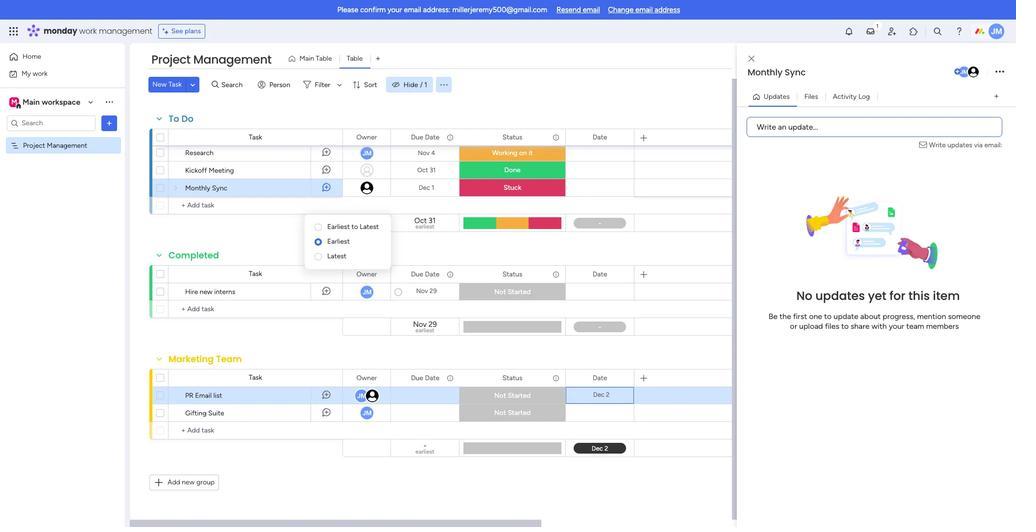 Task type: vqa. For each thing, say whether or not it's contained in the screenshot.
the left the Management
yes



Task type: locate. For each thing, give the bounding box(es) containing it.
date
[[425, 133, 440, 141], [593, 133, 608, 141], [425, 270, 440, 279], [593, 270, 608, 279], [425, 374, 440, 383], [593, 374, 608, 383]]

management down search in workspace field
[[47, 141, 87, 150]]

0 vertical spatial project management
[[151, 51, 272, 68]]

owner
[[357, 133, 377, 141], [357, 270, 377, 279], [357, 374, 377, 383]]

monthly sync inside field
[[748, 66, 806, 78]]

0 vertical spatial date field
[[591, 132, 610, 143]]

sync inside field
[[785, 66, 806, 78]]

1 vertical spatial due date
[[411, 270, 440, 279]]

email right change
[[636, 5, 653, 14]]

status
[[503, 133, 523, 141], [503, 270, 523, 279], [503, 374, 523, 383]]

project down search in workspace field
[[23, 141, 45, 150]]

1 due from the top
[[411, 133, 424, 141]]

2 table from the left
[[347, 54, 363, 63]]

work for my
[[33, 69, 48, 78]]

1 vertical spatial due
[[411, 270, 424, 279]]

2 status from the top
[[503, 270, 523, 279]]

change
[[608, 5, 634, 14]]

Status field
[[500, 132, 525, 143], [500, 269, 525, 280], [500, 373, 525, 384]]

3 due from the top
[[411, 374, 424, 383]]

3 owner field from the top
[[354, 373, 380, 384]]

email right resend on the right top of the page
[[583, 5, 601, 14]]

help image
[[955, 26, 965, 36]]

1 horizontal spatial table
[[347, 54, 363, 63]]

envelope o image
[[920, 140, 930, 150]]

new inside button
[[182, 479, 195, 487]]

email
[[195, 392, 212, 400]]

project management up v2 search image
[[151, 51, 272, 68]]

1 due date field from the top
[[409, 132, 442, 143]]

3 due date from the top
[[411, 374, 440, 383]]

1 owner field from the top
[[354, 132, 380, 143]]

nov for nov 29 earliest
[[413, 321, 427, 330]]

+ add task text field for oct
[[174, 200, 338, 212]]

management inside field
[[193, 51, 272, 68]]

0 vertical spatial status field
[[500, 132, 525, 143]]

column information image for completed
[[447, 271, 454, 279]]

monday
[[44, 25, 77, 37]]

0 vertical spatial + add task text field
[[174, 200, 338, 212]]

0 horizontal spatial management
[[47, 141, 87, 150]]

project management list box
[[0, 135, 125, 286]]

2 not started from the top
[[494, 392, 531, 400]]

3 email from the left
[[636, 5, 653, 14]]

2 vertical spatial due date
[[411, 374, 440, 383]]

v2 search image
[[212, 79, 219, 90]]

3 started from the top
[[508, 409, 531, 418]]

2 + add task text field from the top
[[174, 304, 338, 316]]

column information image for marketing team
[[447, 375, 454, 383]]

2 vertical spatial due date field
[[409, 373, 442, 384]]

3 date field from the top
[[591, 373, 610, 384]]

marketing
[[169, 353, 214, 366]]

workspace image
[[9, 97, 19, 108]]

email left "address:"
[[404, 5, 422, 14]]

an
[[778, 122, 787, 132]]

column information image for to do
[[447, 134, 454, 141]]

3 status field from the top
[[500, 373, 525, 384]]

0 vertical spatial management
[[193, 51, 272, 68]]

1 vertical spatial write
[[930, 141, 946, 149]]

0 vertical spatial owner field
[[354, 132, 380, 143]]

2 vertical spatial date field
[[591, 373, 610, 384]]

1 horizontal spatial updates
[[948, 141, 973, 149]]

0 horizontal spatial email
[[404, 5, 422, 14]]

1 started from the top
[[508, 288, 531, 297]]

1 + add task text field from the top
[[174, 200, 338, 212]]

29 up nov 29 earliest
[[430, 288, 437, 295]]

suite
[[208, 410, 224, 418]]

29 inside nov 29 earliest
[[429, 321, 437, 330]]

the
[[780, 312, 792, 322]]

1 vertical spatial owner field
[[354, 269, 380, 280]]

new for hire
[[200, 288, 213, 297]]

see plans button
[[158, 24, 205, 39]]

status for do
[[503, 133, 523, 141]]

2 vertical spatial owner field
[[354, 373, 380, 384]]

1 owner from the top
[[357, 133, 377, 141]]

activity
[[833, 92, 857, 101]]

29 for nov 29 earliest
[[429, 321, 437, 330]]

work right my
[[33, 69, 48, 78]]

main inside 'button'
[[300, 54, 314, 63]]

1 vertical spatial date field
[[591, 269, 610, 280]]

3 status from the top
[[503, 374, 523, 383]]

nov inside nov 29 earliest
[[413, 321, 427, 330]]

new right "hire"
[[200, 288, 213, 297]]

1 vertical spatial status
[[503, 270, 523, 279]]

1 vertical spatial new
[[182, 479, 195, 487]]

due
[[411, 133, 424, 141], [411, 270, 424, 279], [411, 374, 424, 383]]

your
[[388, 5, 402, 14], [889, 322, 905, 332]]

address
[[655, 5, 681, 14]]

1 horizontal spatial options image
[[996, 65, 1005, 79]]

2 email from the left
[[583, 5, 601, 14]]

log
[[859, 92, 870, 101]]

1 date field from the top
[[591, 132, 610, 143]]

project management
[[151, 51, 272, 68], [23, 141, 87, 150]]

31
[[429, 217, 436, 226]]

1 earliest from the top
[[327, 223, 350, 231]]

+ Add task text field
[[174, 200, 338, 212], [174, 304, 338, 316], [174, 425, 338, 437]]

jeremy miller image down help image
[[958, 66, 971, 78]]

management
[[193, 51, 272, 68], [47, 141, 87, 150]]

started for list
[[508, 392, 531, 400]]

2 vertical spatial not started
[[494, 409, 531, 418]]

1 horizontal spatial write
[[930, 141, 946, 149]]

table left add view image at the top left of page
[[347, 54, 363, 63]]

owner for do
[[357, 133, 377, 141]]

about
[[861, 312, 881, 322]]

Search field
[[219, 78, 248, 92]]

main inside 'workspace selection' element
[[23, 97, 40, 107]]

0 horizontal spatial updates
[[816, 288, 865, 305]]

monthly sync
[[748, 66, 806, 78], [185, 184, 228, 193]]

2 started from the top
[[508, 392, 531, 400]]

0 horizontal spatial latest
[[327, 252, 347, 261]]

due date for do
[[411, 133, 440, 141]]

main table
[[300, 54, 332, 63]]

1 vertical spatial options image
[[104, 118, 114, 128]]

due for do
[[411, 133, 424, 141]]

1 vertical spatial to
[[825, 312, 832, 322]]

your down the progress,
[[889, 322, 905, 332]]

to do
[[169, 113, 194, 125]]

0 vertical spatial monthly sync
[[748, 66, 806, 78]]

0 vertical spatial options image
[[996, 65, 1005, 79]]

1 table from the left
[[316, 54, 332, 63]]

project management down search in workspace field
[[23, 141, 87, 150]]

my work button
[[6, 66, 105, 82]]

your right confirm
[[388, 5, 402, 14]]

0 vertical spatial monthly
[[748, 66, 783, 78]]

1 earliest from the top
[[416, 224, 435, 230]]

3 + add task text field from the top
[[174, 425, 338, 437]]

0 vertical spatial earliest
[[416, 224, 435, 230]]

0 vertical spatial write
[[757, 122, 777, 132]]

2 column information image from the top
[[552, 271, 560, 279]]

1 vertical spatial main
[[23, 97, 40, 107]]

3 owner from the top
[[357, 374, 377, 383]]

0 horizontal spatial main
[[23, 97, 40, 107]]

1 vertical spatial monthly sync
[[185, 184, 228, 193]]

0 vertical spatial started
[[508, 288, 531, 297]]

someone
[[949, 312, 981, 322]]

+ add task text field for -
[[174, 425, 338, 437]]

1 status from the top
[[503, 133, 523, 141]]

updates left via
[[948, 141, 973, 149]]

0 vertical spatial 29
[[430, 288, 437, 295]]

project up new task
[[151, 51, 191, 68]]

no
[[797, 288, 813, 305]]

search everything image
[[933, 26, 943, 36]]

29 for nov 29
[[430, 288, 437, 295]]

2 vertical spatial earliest
[[416, 449, 435, 456]]

no updates yet for this item
[[797, 288, 960, 305]]

work inside button
[[33, 69, 48, 78]]

table
[[316, 54, 332, 63], [347, 54, 363, 63]]

29 down nov 29
[[429, 321, 437, 330]]

1 vertical spatial management
[[47, 141, 87, 150]]

1 vertical spatial status field
[[500, 269, 525, 280]]

2 vertical spatial not
[[494, 409, 506, 418]]

do
[[182, 113, 194, 125]]

0 vertical spatial project
[[151, 51, 191, 68]]

0 vertical spatial latest
[[360, 223, 379, 231]]

nov up nov 29 earliest
[[416, 288, 428, 295]]

Due Date field
[[409, 132, 442, 143], [409, 269, 442, 280], [409, 373, 442, 384]]

workspace options image
[[104, 97, 114, 107]]

work right 'monday'
[[79, 25, 97, 37]]

0 vertical spatial column information image
[[552, 134, 560, 141]]

1 not started from the top
[[494, 288, 531, 297]]

earliest for oct
[[416, 224, 435, 230]]

nov 29 earliest
[[413, 321, 437, 334]]

new right add
[[182, 479, 195, 487]]

hire new interns
[[185, 288, 235, 297]]

nov
[[416, 288, 428, 295], [413, 321, 427, 330]]

1 vertical spatial your
[[889, 322, 905, 332]]

activity log
[[833, 92, 870, 101]]

confirm
[[360, 5, 386, 14]]

not for interns
[[494, 288, 506, 297]]

1 vertical spatial + add task text field
[[174, 304, 338, 316]]

add new group
[[168, 479, 215, 487]]

1 vertical spatial earliest
[[327, 238, 350, 246]]

0 vertical spatial sync
[[785, 66, 806, 78]]

1 vertical spatial work
[[33, 69, 48, 78]]

0 horizontal spatial sync
[[212, 184, 228, 193]]

1 vertical spatial earliest
[[416, 327, 435, 334]]

sort
[[364, 81, 377, 89]]

not
[[494, 288, 506, 297], [494, 392, 506, 400], [494, 409, 506, 418]]

write an update...
[[757, 122, 819, 132]]

1 horizontal spatial email
[[583, 5, 601, 14]]

hide
[[404, 81, 418, 89]]

earliest
[[327, 223, 350, 231], [327, 238, 350, 246]]

0 vertical spatial jeremy miller image
[[989, 24, 1005, 39]]

updates up update
[[816, 288, 865, 305]]

monthly
[[748, 66, 783, 78], [185, 184, 210, 193]]

jeremy miller image right help image
[[989, 24, 1005, 39]]

1 horizontal spatial project
[[151, 51, 191, 68]]

main right workspace icon
[[23, 97, 40, 107]]

1 vertical spatial column information image
[[552, 271, 560, 279]]

this
[[909, 288, 930, 305]]

1 vertical spatial started
[[508, 392, 531, 400]]

0 vertical spatial due date field
[[409, 132, 442, 143]]

column information image
[[552, 134, 560, 141], [552, 271, 560, 279]]

2 vertical spatial status field
[[500, 373, 525, 384]]

latest
[[360, 223, 379, 231], [327, 252, 347, 261]]

1 vertical spatial not started
[[494, 392, 531, 400]]

management up search field
[[193, 51, 272, 68]]

earliest
[[416, 224, 435, 230], [416, 327, 435, 334], [416, 449, 435, 456]]

0 horizontal spatial project management
[[23, 141, 87, 150]]

new
[[200, 288, 213, 297], [182, 479, 195, 487]]

add
[[168, 479, 180, 487]]

apps image
[[909, 26, 919, 36]]

updates for write
[[948, 141, 973, 149]]

1 vertical spatial latest
[[327, 252, 347, 261]]

Project Management field
[[149, 51, 274, 68]]

0 vertical spatial work
[[79, 25, 97, 37]]

2 horizontal spatial to
[[842, 322, 849, 332]]

work
[[79, 25, 97, 37], [33, 69, 48, 78]]

earliest inside nov 29 earliest
[[416, 327, 435, 334]]

1 vertical spatial project management
[[23, 141, 87, 150]]

1 due date from the top
[[411, 133, 440, 141]]

2 vertical spatial + add task text field
[[174, 425, 338, 437]]

options image
[[996, 65, 1005, 79], [104, 118, 114, 128]]

option
[[0, 137, 125, 139]]

1 horizontal spatial monthly
[[748, 66, 783, 78]]

change email address link
[[608, 5, 681, 14]]

see
[[171, 27, 183, 35]]

1 vertical spatial 29
[[429, 321, 437, 330]]

2 earliest from the top
[[327, 238, 350, 246]]

1 vertical spatial project
[[23, 141, 45, 150]]

2 earliest from the top
[[416, 327, 435, 334]]

0 vertical spatial main
[[300, 54, 314, 63]]

0 vertical spatial due
[[411, 133, 424, 141]]

progress,
[[883, 312, 916, 322]]

email for change email address
[[636, 5, 653, 14]]

due date for team
[[411, 374, 440, 383]]

add new group button
[[150, 475, 219, 491]]

earliest for nov
[[416, 327, 435, 334]]

Completed field
[[166, 250, 222, 262]]

1 horizontal spatial work
[[79, 25, 97, 37]]

arrow down image
[[334, 79, 346, 91]]

0 horizontal spatial work
[[33, 69, 48, 78]]

0 vertical spatial nov
[[416, 288, 428, 295]]

1 horizontal spatial new
[[200, 288, 213, 297]]

inbox image
[[866, 26, 876, 36]]

1 vertical spatial not
[[494, 392, 506, 400]]

Date field
[[591, 132, 610, 143], [591, 269, 610, 280], [591, 373, 610, 384]]

0 vertical spatial your
[[388, 5, 402, 14]]

Search in workspace field
[[21, 118, 82, 129]]

add view image
[[376, 55, 380, 63]]

1 vertical spatial owner
[[357, 270, 377, 279]]

1 status field from the top
[[500, 132, 525, 143]]

main
[[300, 54, 314, 63], [23, 97, 40, 107]]

pr
[[185, 392, 194, 400]]

menu image
[[439, 80, 449, 90]]

nov down nov 29
[[413, 321, 427, 330]]

1 vertical spatial jeremy miller image
[[958, 66, 971, 78]]

- earliest
[[416, 442, 435, 456]]

1 horizontal spatial project management
[[151, 51, 272, 68]]

2 horizontal spatial email
[[636, 5, 653, 14]]

task for marketing team
[[249, 374, 262, 382]]

0 horizontal spatial write
[[757, 122, 777, 132]]

earliest for earliest
[[327, 238, 350, 246]]

be
[[769, 312, 778, 322]]

0 horizontal spatial your
[[388, 5, 402, 14]]

2 vertical spatial owner
[[357, 374, 377, 383]]

earliest inside oct 31 earliest
[[416, 224, 435, 230]]

3 not started from the top
[[494, 409, 531, 418]]

not for list
[[494, 392, 506, 400]]

options image up add view icon
[[996, 65, 1005, 79]]

Owner field
[[354, 132, 380, 143], [354, 269, 380, 280], [354, 373, 380, 384]]

1 horizontal spatial monthly sync
[[748, 66, 806, 78]]

1 vertical spatial due date field
[[409, 269, 442, 280]]

dapulse addbtn image
[[955, 69, 961, 75]]

0 vertical spatial status
[[503, 133, 523, 141]]

write inside button
[[757, 122, 777, 132]]

write left via
[[930, 141, 946, 149]]

2 vertical spatial due
[[411, 374, 424, 383]]

write
[[757, 122, 777, 132], [930, 141, 946, 149]]

column information image
[[447, 134, 454, 141], [447, 271, 454, 279], [447, 375, 454, 383], [552, 375, 560, 383]]

1 column information image from the top
[[552, 134, 560, 141]]

write for write updates via email:
[[930, 141, 946, 149]]

select product image
[[9, 26, 19, 36]]

1 horizontal spatial main
[[300, 54, 314, 63]]

to
[[352, 223, 358, 231], [825, 312, 832, 322], [842, 322, 849, 332]]

monthly inside field
[[748, 66, 783, 78]]

table button
[[339, 51, 370, 67]]

0 vertical spatial not
[[494, 288, 506, 297]]

main up filter popup button
[[300, 54, 314, 63]]

0 vertical spatial due date
[[411, 133, 440, 141]]

options image down workspace options image
[[104, 118, 114, 128]]

1 not from the top
[[494, 288, 506, 297]]

table up the filter
[[316, 54, 332, 63]]

main for main table
[[300, 54, 314, 63]]

my
[[22, 69, 31, 78]]

write left an
[[757, 122, 777, 132]]

project inside field
[[151, 51, 191, 68]]

earliest for earliest to latest
[[327, 223, 350, 231]]

or
[[791, 322, 798, 332]]

sync
[[785, 66, 806, 78], [212, 184, 228, 193]]

0 vertical spatial not started
[[494, 288, 531, 297]]

3 due date field from the top
[[409, 373, 442, 384]]

filter button
[[299, 77, 346, 93]]

0 vertical spatial earliest
[[327, 223, 350, 231]]

0 vertical spatial new
[[200, 288, 213, 297]]

jeremy miller image
[[989, 24, 1005, 39], [958, 66, 971, 78]]

0 horizontal spatial new
[[182, 479, 195, 487]]

0 vertical spatial owner
[[357, 133, 377, 141]]

2 not from the top
[[494, 392, 506, 400]]



Task type: describe. For each thing, give the bounding box(es) containing it.
1
[[425, 81, 428, 89]]

resend
[[557, 5, 581, 14]]

files
[[805, 92, 819, 101]]

group
[[197, 479, 215, 487]]

mention
[[918, 312, 947, 322]]

email for resend email
[[583, 5, 601, 14]]

please confirm your email address: millerjeremy500@gmail.com
[[338, 5, 548, 14]]

nov 29
[[416, 288, 437, 295]]

column information image for completed
[[552, 271, 560, 279]]

table inside button
[[347, 54, 363, 63]]

write an update... button
[[747, 117, 1003, 137]]

dec 2
[[593, 392, 610, 399]]

pr email list
[[185, 392, 222, 400]]

email:
[[985, 141, 1003, 149]]

0 horizontal spatial options image
[[104, 118, 114, 128]]

workspace
[[42, 97, 80, 107]]

/
[[420, 81, 423, 89]]

owner field for do
[[354, 132, 380, 143]]

0 horizontal spatial monthly sync
[[185, 184, 228, 193]]

owner for team
[[357, 374, 377, 383]]

table inside 'button'
[[316, 54, 332, 63]]

team
[[907, 322, 925, 332]]

status for team
[[503, 374, 523, 383]]

2 due from the top
[[411, 270, 424, 279]]

-
[[424, 442, 427, 451]]

to
[[169, 113, 179, 125]]

To Do field
[[166, 113, 196, 125]]

started for interns
[[508, 288, 531, 297]]

status field for do
[[500, 132, 525, 143]]

filter
[[315, 81, 330, 89]]

files button
[[798, 89, 826, 105]]

column information image for to do
[[552, 134, 560, 141]]

my work
[[22, 69, 48, 78]]

with
[[872, 322, 887, 332]]

share
[[851, 322, 870, 332]]

1 vertical spatial sync
[[212, 184, 228, 193]]

plans
[[185, 27, 201, 35]]

files
[[825, 322, 840, 332]]

not started for interns
[[494, 288, 531, 297]]

project management inside "project management" field
[[151, 51, 272, 68]]

hire
[[185, 288, 198, 297]]

activity log button
[[826, 89, 878, 105]]

3 not from the top
[[494, 409, 506, 418]]

nov for nov 29
[[416, 288, 428, 295]]

dec
[[593, 392, 605, 399]]

for
[[890, 288, 906, 305]]

due date field for do
[[409, 132, 442, 143]]

updates
[[764, 92, 790, 101]]

close image
[[749, 55, 755, 63]]

be the first one to update about progress, mention someone or upload files to share with your team members
[[769, 312, 981, 332]]

m
[[11, 98, 17, 106]]

due date field for team
[[409, 373, 442, 384]]

yet
[[868, 288, 887, 305]]

0 horizontal spatial jeremy miller image
[[958, 66, 971, 78]]

oct
[[415, 217, 427, 226]]

update
[[834, 312, 859, 322]]

write for write an update...
[[757, 122, 777, 132]]

1 image
[[874, 20, 882, 31]]

invite members image
[[888, 26, 898, 36]]

terryturtle85@gmail.com image
[[968, 66, 980, 78]]

gifting
[[185, 410, 207, 418]]

task inside new task button
[[168, 80, 182, 89]]

earliest to latest
[[327, 223, 379, 231]]

interns
[[214, 288, 235, 297]]

upload
[[800, 322, 824, 332]]

1 horizontal spatial latest
[[360, 223, 379, 231]]

change email address
[[608, 5, 681, 14]]

new
[[152, 80, 167, 89]]

notifications image
[[845, 26, 854, 36]]

see plans
[[171, 27, 201, 35]]

angle down image
[[191, 81, 195, 88]]

Monthly Sync field
[[746, 66, 953, 79]]

one
[[810, 312, 823, 322]]

2 status field from the top
[[500, 269, 525, 280]]

person button
[[254, 77, 296, 93]]

first
[[794, 312, 808, 322]]

1 vertical spatial monthly
[[185, 184, 210, 193]]

2 owner field from the top
[[354, 269, 380, 280]]

2 vertical spatial to
[[842, 322, 849, 332]]

your inside be the first one to update about progress, mention someone or upload files to share with your team members
[[889, 322, 905, 332]]

management
[[99, 25, 152, 37]]

hide / 1
[[404, 81, 428, 89]]

main workspace
[[23, 97, 80, 107]]

updates for no
[[816, 288, 865, 305]]

please
[[338, 5, 359, 14]]

2 due date field from the top
[[409, 269, 442, 280]]

resend email
[[557, 5, 601, 14]]

update...
[[789, 122, 819, 132]]

new for add
[[182, 479, 195, 487]]

1 email from the left
[[404, 5, 422, 14]]

write updates via email:
[[930, 141, 1003, 149]]

task for completed
[[249, 270, 262, 278]]

resend email link
[[557, 5, 601, 14]]

2 date field from the top
[[591, 269, 610, 280]]

status field for team
[[500, 373, 525, 384]]

via
[[975, 141, 983, 149]]

marketing team
[[169, 353, 242, 366]]

members
[[927, 322, 960, 332]]

Marketing Team field
[[166, 353, 244, 366]]

not started for list
[[494, 392, 531, 400]]

+ add task text field for nov
[[174, 304, 338, 316]]

new task button
[[149, 77, 186, 93]]

oct 31 earliest
[[415, 217, 436, 230]]

date field for team
[[591, 373, 610, 384]]

1 horizontal spatial jeremy miller image
[[989, 24, 1005, 39]]

item
[[933, 288, 960, 305]]

0 horizontal spatial to
[[352, 223, 358, 231]]

sort button
[[349, 77, 383, 93]]

main for main workspace
[[23, 97, 40, 107]]

2
[[606, 392, 610, 399]]

completed
[[169, 250, 219, 262]]

home button
[[6, 49, 105, 65]]

task for to do
[[249, 133, 262, 142]]

main table button
[[284, 51, 339, 67]]

add view image
[[995, 93, 999, 100]]

updates button
[[749, 89, 798, 105]]

monday work management
[[44, 25, 152, 37]]

due for team
[[411, 374, 424, 383]]

new task
[[152, 80, 182, 89]]

owner field for team
[[354, 373, 380, 384]]

3 earliest from the top
[[416, 449, 435, 456]]

date field for do
[[591, 132, 610, 143]]

workspace selection element
[[9, 96, 82, 109]]

2 owner from the top
[[357, 270, 377, 279]]

management inside 'list box'
[[47, 141, 87, 150]]

2 due date from the top
[[411, 270, 440, 279]]

gifting suite
[[185, 410, 224, 418]]

project management inside project management 'list box'
[[23, 141, 87, 150]]

person
[[269, 81, 290, 89]]

home
[[23, 52, 41, 61]]

project inside 'list box'
[[23, 141, 45, 150]]

millerjeremy500@gmail.com
[[453, 5, 548, 14]]

work for monday
[[79, 25, 97, 37]]

address:
[[423, 5, 451, 14]]



